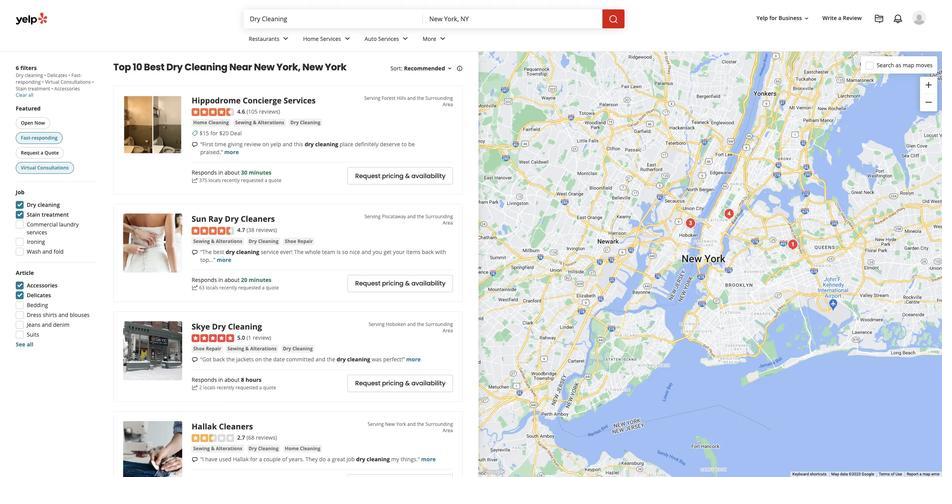 Task type: describe. For each thing, give the bounding box(es) containing it.
open now
[[21, 120, 45, 126]]

dry cleaning link up committed
[[281, 345, 314, 353]]

1 horizontal spatial shoe repair link
[[283, 238, 314, 246]]

projects image
[[875, 14, 884, 24]]

sewing & alterations link down 5.0 (1 review)
[[226, 345, 278, 353]]

0 vertical spatial quote
[[269, 177, 282, 184]]

shoe for rightmost shoe repair "link"
[[285, 238, 296, 245]]

16 chevron down v2 image for recommended
[[447, 65, 453, 72]]

york,
[[276, 61, 301, 74]]

sewing & alterations button for sewing & alterations link below 4.6 (105 reviews)
[[234, 119, 286, 127]]

0 horizontal spatial new
[[254, 61, 275, 74]]

a right write
[[839, 14, 842, 22]]

review
[[843, 14, 862, 22]]

a down hours
[[259, 385, 262, 391]]

24 chevron down v2 image for restaurants
[[281, 34, 291, 43]]

pricing for skye dry cleaning
[[382, 379, 404, 388]]

a down responds in about 20 minutes
[[262, 285, 265, 291]]

0 vertical spatial delicates
[[47, 72, 67, 79]]

about for dry
[[225, 276, 240, 284]]

google image
[[481, 467, 507, 477]]

blouses
[[70, 311, 90, 319]]

24 chevron down v2 image for home services
[[343, 34, 352, 43]]

dry right best
[[166, 61, 183, 74]]

dry up 5 star rating image
[[212, 322, 226, 332]]

0 vertical spatial york
[[325, 61, 347, 74]]

notifications image
[[894, 14, 903, 24]]

and left fold
[[42, 248, 52, 255]]

accessories inside group
[[27, 282, 58, 289]]

sun ray dry cleaners image
[[123, 214, 182, 273]]

locals for dry
[[203, 385, 216, 391]]

4.6 star rating image
[[192, 108, 234, 116]]

terms of use link
[[879, 472, 902, 477]]

as
[[896, 61, 902, 69]]

sewing & alterations button for sewing & alterations link below 5.0 (1 review)
[[226, 345, 278, 353]]

more link
[[416, 28, 454, 51]]

cleaning up 5.0
[[228, 322, 262, 332]]

auto
[[365, 35, 377, 42]]

top 10 best dry cleaning near new york, new york
[[113, 61, 347, 74]]

"i have used hallak for a couple of years. they do a great job dry cleaning my things." more
[[200, 456, 436, 463]]

fast-responding button
[[16, 132, 63, 144]]

1 vertical spatial skye dry cleaning image
[[123, 322, 182, 381]]

1 request pricing & availability button from the top
[[348, 167, 453, 185]]

service
[[261, 248, 279, 256]]

whole
[[305, 248, 321, 256]]

more link for dry
[[406, 356, 421, 363]]

see all button
[[16, 341, 33, 348]]

cleaning for topmost 'home cleaning' link
[[208, 119, 229, 126]]

and inside the serving forest hills and the surrounding area
[[407, 95, 416, 102]]

alterations for sewing & alterations link below 4.6 (105 reviews)
[[258, 119, 284, 126]]

1 responds from the top
[[192, 169, 217, 176]]

is
[[337, 248, 341, 256]]

stain inside • virtual consultations • stain treatment • accessories
[[16, 85, 27, 92]]

1 16 speech v2 image from the top
[[192, 142, 198, 148]]

minutes for responds in about 30 minutes
[[249, 169, 272, 176]]

"got back the jackets on the date committed and the dry cleaning was perfect!" more
[[200, 356, 421, 363]]

1 about from the top
[[225, 169, 240, 176]]

dry right this
[[305, 141, 314, 148]]

sewing & alterations link down 4.6 (105 reviews)
[[234, 119, 286, 127]]

4.7 star rating image
[[192, 227, 234, 235]]

for for yelp
[[770, 14, 777, 22]]

"first time giving review on yelp and this dry cleaning
[[200, 141, 338, 148]]

more
[[423, 35, 436, 42]]

cleaning left near
[[185, 61, 228, 74]]

dry cleaning link up this
[[289, 119, 322, 127]]

in for dry
[[218, 376, 223, 384]]

for for $15
[[210, 130, 218, 137]]

dress shirts and blouses
[[27, 311, 90, 319]]

team
[[322, 248, 335, 256]]

dry cleaning button for dry cleaning link above committed
[[281, 345, 314, 353]]

be
[[408, 141, 415, 148]]

none field find
[[250, 15, 417, 23]]

hippodrome concierge services image
[[123, 95, 182, 154]]

cleaning left the place
[[315, 141, 338, 148]]

shoe repair button for left shoe repair "link"
[[192, 345, 223, 353]]

great
[[332, 456, 345, 463]]

business
[[779, 14, 802, 22]]

google
[[862, 472, 874, 477]]

use
[[896, 472, 902, 477]]

hallak cleaners link
[[192, 421, 253, 432]]

0 vertical spatial group
[[920, 77, 938, 111]]

shoe repair for left shoe repair "link"
[[193, 346, 221, 352]]

job
[[347, 456, 355, 463]]

0 vertical spatial cleaners
[[241, 214, 275, 225]]

16 trending v2 image for responds in about 20 minutes
[[192, 285, 198, 291]]

1 horizontal spatial new
[[302, 61, 323, 74]]

63
[[199, 285, 205, 291]]

16 info v2 image
[[457, 65, 463, 72]]

job
[[16, 189, 24, 196]]

dry left was
[[337, 356, 346, 363]]

"the best dry cleaning
[[200, 248, 259, 256]]

used
[[219, 456, 231, 463]]

1 horizontal spatial home cleaning link
[[283, 445, 322, 453]]

serving for cleaning
[[369, 321, 385, 328]]

375
[[199, 177, 207, 184]]

report a map error link
[[907, 472, 940, 477]]

request pricing & availability for sun ray dry cleaners
[[355, 279, 446, 288]]

report
[[907, 472, 919, 477]]

Find text field
[[250, 15, 417, 23]]

map for error
[[923, 472, 931, 477]]

new inside serving new york and the surrounding area
[[385, 421, 395, 428]]

ray
[[208, 214, 223, 225]]

my
[[391, 456, 399, 463]]

so
[[342, 248, 348, 256]]

2.7 star rating image
[[192, 435, 234, 442]]

terms
[[879, 472, 890, 477]]

5.0 (1 review)
[[237, 334, 271, 342]]

do
[[319, 456, 326, 463]]

dry down (38
[[249, 238, 257, 245]]

have
[[205, 456, 218, 463]]

hippodrome concierge services image
[[785, 237, 801, 253]]

report a map error
[[907, 472, 940, 477]]

recently for cleaning
[[217, 385, 234, 391]]

home cleaning for the right 'home cleaning' link
[[285, 446, 320, 452]]

and right committed
[[316, 356, 325, 363]]

quote for skye dry cleaning
[[263, 385, 276, 391]]

treatment inside group
[[42, 211, 69, 218]]

area inside serving piscataway and the surrounding area
[[443, 220, 453, 226]]

surrounding inside serving new york and the surrounding area
[[425, 421, 453, 428]]

cleaning for the right 'home cleaning' link
[[300, 446, 320, 452]]

1 horizontal spatial of
[[891, 472, 895, 477]]

"first
[[200, 141, 213, 148]]

clear
[[16, 92, 27, 98]]

requested for dry
[[238, 285, 261, 291]]

requested for cleaning
[[236, 385, 258, 391]]

16 deal v2 image
[[192, 130, 198, 137]]

more link for ray
[[217, 256, 231, 264]]

sewing for sewing & alterations link below 5.0 (1 review)
[[228, 346, 244, 352]]

2
[[199, 385, 202, 391]]

more link down giving
[[224, 149, 239, 156]]

all for see all
[[27, 341, 33, 348]]

couple
[[264, 456, 281, 463]]

4.7 (38 reviews)
[[237, 226, 277, 234]]

hills
[[397, 95, 406, 102]]

a left couple
[[259, 456, 262, 463]]

items
[[406, 248, 421, 256]]

shoe for left shoe repair "link"
[[193, 346, 205, 352]]

near
[[229, 61, 252, 74]]

and inside serving hoboken and the surrounding area
[[407, 321, 416, 328]]

fast- responding
[[16, 72, 82, 85]]

0 vertical spatial requested
[[241, 177, 263, 184]]

and down shirts
[[42, 321, 52, 329]]

yelp
[[271, 141, 281, 148]]

accessories inside • virtual consultations • stain treatment • accessories
[[54, 85, 80, 92]]

cleaning left my
[[367, 456, 390, 463]]

request pricing & availability for skye dry cleaning
[[355, 379, 446, 388]]

dry right best
[[226, 248, 235, 256]]

area inside the serving forest hills and the surrounding area
[[443, 101, 453, 108]]

serving new york and the surrounding area
[[368, 421, 453, 434]]

filters
[[20, 64, 37, 72]]

sewing & alterations link up best
[[192, 238, 244, 246]]

0 vertical spatial locals
[[209, 177, 221, 184]]

16 speech v2 image for hallak
[[192, 457, 198, 463]]

0 vertical spatial home cleaning link
[[192, 119, 230, 127]]

the inside the serving forest hills and the surrounding area
[[417, 95, 424, 102]]

sewing & alterations button for sewing & alterations link under 2.7 star rating image
[[192, 445, 244, 453]]

more right perfect!"
[[406, 356, 421, 363]]

home cleaning button for the right 'home cleaning' link
[[283, 445, 322, 453]]

the
[[294, 248, 304, 256]]

fast- for fast- responding
[[71, 72, 82, 79]]

deal
[[230, 130, 242, 137]]

fast- for fast-responding
[[21, 135, 32, 141]]

4.7
[[237, 226, 245, 234]]

the inside serving piscataway and the surrounding area
[[417, 214, 424, 220]]

cleaning left the service
[[236, 248, 259, 256]]

request pricing & availability button for sun ray dry cleaners
[[348, 275, 453, 292]]

16 chevron down v2 image for yelp for business
[[804, 15, 810, 22]]

piscataway
[[382, 214, 406, 220]]

responds for sun
[[192, 276, 217, 284]]

responds in about 30 minutes
[[192, 169, 272, 176]]

stain treatment
[[27, 211, 69, 218]]

dry down (68
[[249, 446, 257, 452]]

the left jackets at the bottom of the page
[[226, 356, 235, 363]]

dry down 6
[[16, 72, 24, 79]]

user actions element
[[750, 10, 938, 58]]

request a quote
[[21, 150, 59, 156]]

home services
[[303, 35, 341, 42]]

6
[[16, 64, 19, 72]]

0 vertical spatial hallak
[[192, 421, 217, 432]]

hippodrome concierge services
[[192, 95, 316, 106]]

hoboken
[[386, 321, 406, 328]]

cleaning up stain treatment
[[38, 201, 60, 209]]

skye
[[192, 322, 210, 332]]

restaurants
[[249, 35, 280, 42]]

and inside service ever! the whole team is so nice and you get your items back with top..."
[[361, 248, 371, 256]]

responds in about 8 hours
[[192, 376, 262, 384]]

dry up date
[[283, 346, 291, 352]]

more down giving
[[224, 149, 239, 156]]

this
[[294, 141, 303, 148]]

home cleaning for topmost 'home cleaning' link
[[193, 119, 229, 126]]

a right report on the right bottom of page
[[920, 472, 922, 477]]

cleaning left was
[[347, 356, 370, 363]]

alterations for sewing & alterations link under 2.7 star rating image
[[216, 446, 242, 452]]

dry up this
[[291, 119, 299, 126]]

forest
[[382, 95, 396, 102]]

to
[[402, 141, 407, 148]]

the right committed
[[327, 356, 335, 363]]

sort:
[[391, 65, 403, 72]]

dry cleaning for dry cleaning link above committed the dry cleaning button
[[283, 346, 313, 352]]

sun ray dry cleaners
[[192, 214, 275, 225]]

map region
[[403, 0, 942, 477]]

cleaning for dry cleaning link underneath the 2.7 (68 reviews)
[[258, 446, 279, 452]]

4.6 (105 reviews)
[[237, 108, 280, 115]]

keyboard shortcuts
[[793, 472, 827, 477]]

surrounding inside serving piscataway and the surrounding area
[[425, 214, 453, 220]]

and inside serving new york and the surrounding area
[[407, 421, 416, 428]]

sewing for sewing & alterations link below 4.6 (105 reviews)
[[235, 119, 252, 126]]

dry cleaning button for dry cleaning link over the service
[[247, 238, 280, 246]]

yelp for business
[[757, 14, 802, 22]]

more right things." on the bottom of page
[[421, 456, 436, 463]]

now
[[34, 120, 45, 126]]

sewing & alterations link down 2.7 star rating image
[[192, 445, 244, 453]]

wash
[[27, 248, 41, 255]]

dry cleaning link up the service
[[247, 238, 280, 246]]

375 locals recently requested a quote
[[199, 177, 282, 184]]

map
[[832, 472, 839, 477]]

0 horizontal spatial shoe repair link
[[192, 345, 223, 353]]

virtual inside • virtual consultations • stain treatment • accessories
[[45, 79, 59, 85]]

more down best
[[217, 256, 231, 264]]

request for responds in about 20 minutes
[[355, 279, 380, 288]]

top..."
[[200, 256, 215, 264]]

best
[[213, 248, 224, 256]]

2 vertical spatial reviews)
[[256, 434, 277, 441]]

place
[[340, 141, 353, 148]]

dry cleaning for the dry cleaning button corresponding to dry cleaning link above this
[[291, 119, 320, 126]]



Task type: vqa. For each thing, say whether or not it's contained in the screenshot.
(0 Reactions) 'ELEMENT' to the left
no



Task type: locate. For each thing, give the bounding box(es) containing it.
0 horizontal spatial home
[[193, 119, 207, 126]]

0 horizontal spatial on
[[255, 356, 262, 363]]

4 surrounding from the top
[[425, 421, 453, 428]]

in
[[218, 169, 223, 176], [218, 276, 223, 284], [218, 376, 223, 384]]

dry cleaning button down the 2.7 (68 reviews)
[[247, 445, 280, 453]]

your
[[393, 248, 405, 256]]

0 vertical spatial of
[[282, 456, 287, 463]]

virtual consultations button
[[16, 162, 74, 174]]

reviews) right (68
[[256, 434, 277, 441]]

2 vertical spatial request pricing & availability button
[[348, 375, 453, 392]]

cleaning up committed
[[292, 346, 313, 352]]

16 chevron down v2 image right business
[[804, 15, 810, 22]]

cleaning up they
[[300, 446, 320, 452]]

sewing & alterations button up best
[[192, 238, 244, 246]]

dress
[[27, 311, 41, 319]]

consultations inside button
[[37, 165, 69, 171]]

sewing & alterations for sewing & alterations link over best sewing & alterations button
[[193, 238, 242, 245]]

availability for sun ray dry cleaners
[[411, 279, 446, 288]]

0 horizontal spatial virtual
[[21, 165, 36, 171]]

8
[[241, 376, 244, 384]]

jeans
[[27, 321, 40, 329]]

home cleaning button for topmost 'home cleaning' link
[[192, 119, 230, 127]]

services
[[320, 35, 341, 42], [378, 35, 399, 42], [284, 95, 316, 106]]

1 vertical spatial availability
[[411, 279, 446, 288]]

1 availability from the top
[[411, 172, 446, 181]]

nice
[[350, 248, 360, 256]]

2 pricing from the top
[[382, 279, 404, 288]]

shoe repair button up '"got'
[[192, 345, 223, 353]]

request inside button
[[21, 150, 39, 156]]

and left you
[[361, 248, 371, 256]]

0 horizontal spatial fast-
[[21, 135, 32, 141]]

back inside service ever! the whole team is so nice and you get your items back with top..."
[[422, 248, 434, 256]]

0 vertical spatial home cleaning button
[[192, 119, 230, 127]]

1 vertical spatial back
[[213, 356, 225, 363]]

for
[[770, 14, 777, 22], [210, 130, 218, 137], [250, 456, 258, 463]]

pricing down get on the left bottom of the page
[[382, 279, 404, 288]]

recommended
[[404, 65, 445, 72]]

terms of use
[[879, 472, 902, 477]]

2 24 chevron down v2 image from the left
[[401, 34, 410, 43]]

services down york,
[[284, 95, 316, 106]]

repair
[[298, 238, 313, 245], [206, 346, 221, 352]]

dry cleaning button for dry cleaning link above this
[[289, 119, 322, 127]]

minutes right 30
[[249, 169, 272, 176]]

deserve
[[380, 141, 400, 148]]

0 vertical spatial skye dry cleaning image
[[683, 216, 699, 231]]

shoe up '"got'
[[193, 346, 205, 352]]

get
[[384, 248, 392, 256]]

skye dry cleaning
[[192, 322, 262, 332]]

locals right 375
[[209, 177, 221, 184]]

home up $15
[[193, 119, 207, 126]]

recently down responds in about 8 hours
[[217, 385, 234, 391]]

1 24 chevron down v2 image from the left
[[281, 34, 291, 43]]

home cleaning button
[[192, 119, 230, 127], [283, 445, 322, 453]]

skye dry cleaning image inside map region
[[683, 216, 699, 231]]

responds for skye
[[192, 376, 217, 384]]

1 minutes from the top
[[249, 169, 272, 176]]

3 about from the top
[[225, 376, 240, 384]]

responding inside the fast- responding
[[16, 79, 41, 85]]

in for ray
[[218, 276, 223, 284]]

minutes right 20
[[249, 276, 272, 284]]

sewing & alterations for sewing & alterations button related to sewing & alterations link below 5.0 (1 review)
[[228, 346, 277, 352]]

16 chevron down v2 image
[[804, 15, 810, 22], [447, 65, 453, 72]]

treatment
[[28, 85, 50, 92], [42, 211, 69, 218]]

1 vertical spatial request pricing & availability button
[[348, 275, 453, 292]]

0 vertical spatial request pricing & availability button
[[348, 167, 453, 185]]

1 vertical spatial minutes
[[249, 276, 272, 284]]

2 vertical spatial recently
[[217, 385, 234, 391]]

home for home cleaning button related to topmost 'home cleaning' link
[[193, 119, 207, 126]]

1 area from the top
[[443, 101, 453, 108]]

cleaning for dry cleaning link above committed
[[292, 346, 313, 352]]

24 chevron down v2 image right 'more'
[[438, 34, 447, 43]]

2 vertical spatial request pricing & availability
[[355, 379, 446, 388]]

on right jackets at the bottom of the page
[[255, 356, 262, 363]]

24 chevron down v2 image inside restaurants link
[[281, 34, 291, 43]]

more link
[[224, 149, 239, 156], [217, 256, 231, 264], [406, 356, 421, 363], [421, 456, 436, 463]]

all inside group
[[27, 341, 33, 348]]

dry up "4.7"
[[225, 214, 239, 225]]

1 vertical spatial home cleaning link
[[283, 445, 322, 453]]

24 chevron down v2 image right restaurants
[[281, 34, 291, 43]]

10
[[133, 61, 142, 74]]

on for review
[[262, 141, 269, 148]]

dry cleaning link down the 2.7 (68 reviews)
[[247, 445, 280, 453]]

services for auto services
[[378, 35, 399, 42]]

yelp
[[757, 14, 768, 22]]

a right do
[[327, 456, 330, 463]]

jackets
[[236, 356, 254, 363]]

1 horizontal spatial home cleaning
[[285, 446, 320, 452]]

0 horizontal spatial none field
[[250, 15, 417, 23]]

serving inside serving piscataway and the surrounding area
[[365, 214, 381, 220]]

request
[[21, 150, 39, 156], [355, 172, 380, 181], [355, 279, 380, 288], [355, 379, 380, 388]]

1 vertical spatial accessories
[[27, 282, 58, 289]]

alterations up "the best dry cleaning
[[216, 238, 242, 245]]

treatment down dry cleaning • delicates • at the left top
[[28, 85, 50, 92]]

(38
[[247, 226, 255, 234]]

reviews) down concierge
[[259, 108, 280, 115]]

2 horizontal spatial services
[[378, 35, 399, 42]]

request pricing & availability
[[355, 172, 446, 181], [355, 279, 446, 288], [355, 379, 446, 388]]

0 horizontal spatial home cleaning
[[193, 119, 229, 126]]

stain inside group
[[27, 211, 40, 218]]

1 vertical spatial repair
[[206, 346, 221, 352]]

surrounding inside serving hoboken and the surrounding area
[[425, 321, 453, 328]]

stain up featured
[[16, 85, 27, 92]]

map for moves
[[903, 61, 915, 69]]

sewing up "the
[[193, 238, 210, 245]]

16 speech v2 image left "the
[[192, 249, 198, 256]]

2 request pricing & availability from the top
[[355, 279, 446, 288]]

1 horizontal spatial home cleaning button
[[283, 445, 322, 453]]

2 horizontal spatial for
[[770, 14, 777, 22]]

requested down 30
[[241, 177, 263, 184]]

review
[[244, 141, 261, 148]]

24 chevron down v2 image for more
[[438, 34, 447, 43]]

availability for skye dry cleaning
[[411, 379, 446, 388]]

sewing for sewing & alterations link under 2.7 star rating image
[[193, 446, 210, 452]]

•
[[44, 72, 46, 79], [68, 72, 70, 79], [42, 79, 44, 85], [92, 79, 94, 85], [51, 85, 53, 92]]

1 pricing from the top
[[382, 172, 404, 181]]

dry cleaning for the dry cleaning button associated with dry cleaning link over the service
[[249, 238, 279, 245]]

0 horizontal spatial shoe repair
[[193, 346, 221, 352]]

responds
[[192, 169, 217, 176], [192, 276, 217, 284], [192, 376, 217, 384]]

top
[[113, 61, 131, 74]]

5.0
[[237, 334, 245, 342]]

serving piscataway and the surrounding area
[[365, 214, 453, 226]]

1 vertical spatial cleaners
[[219, 421, 253, 432]]

3 area from the top
[[443, 327, 453, 334]]

search image
[[609, 14, 618, 24]]

area inside serving hoboken and the surrounding area
[[443, 327, 453, 334]]

0 vertical spatial repair
[[298, 238, 313, 245]]

0 vertical spatial shoe
[[285, 238, 296, 245]]

None field
[[250, 15, 417, 23], [429, 15, 596, 23]]

2 vertical spatial requested
[[236, 385, 258, 391]]

0 vertical spatial recently
[[222, 177, 240, 184]]

&
[[253, 119, 257, 126], [405, 172, 410, 181], [211, 238, 215, 245], [405, 279, 410, 288], [245, 346, 249, 352], [405, 379, 410, 388], [211, 446, 215, 452]]

home inside the business categories element
[[303, 35, 319, 42]]

0 vertical spatial pricing
[[382, 172, 404, 181]]

repair for left shoe repair "link"
[[206, 346, 221, 352]]

wash and fold
[[27, 248, 64, 255]]

5 star rating image
[[192, 335, 234, 343]]

request pricing & availability button for skye dry cleaning
[[348, 375, 453, 392]]

sewing & alterations down 5.0 (1 review)
[[228, 346, 277, 352]]

None search field
[[244, 9, 626, 28]]

16 speech v2 image down '16 deal v2' image
[[192, 142, 198, 148]]

dry cleaning up this
[[291, 119, 320, 126]]

24 chevron down v2 image
[[343, 34, 352, 43], [401, 34, 410, 43]]

2 vertical spatial pricing
[[382, 379, 404, 388]]

dry
[[305, 141, 314, 148], [226, 248, 235, 256], [337, 356, 346, 363], [356, 456, 365, 463]]

new up my
[[385, 421, 395, 428]]

in up 375 locals recently requested a quote
[[218, 169, 223, 176]]

recently for dry
[[219, 285, 237, 291]]

shoe up 'ever!'
[[285, 238, 296, 245]]

2 horizontal spatial new
[[385, 421, 395, 428]]

services for home services
[[320, 35, 341, 42]]

services inside auto services link
[[378, 35, 399, 42]]

sewing & alterations for sewing & alterations button associated with sewing & alterations link under 2.7 star rating image
[[193, 446, 242, 452]]

featured group
[[14, 105, 98, 176]]

review)
[[253, 334, 271, 342]]

shoe repair up 'the'
[[285, 238, 313, 245]]

home cleaning button down 4.6 star rating image
[[192, 119, 230, 127]]

1 vertical spatial hallak
[[233, 456, 249, 463]]

shirts
[[43, 311, 57, 319]]

0 horizontal spatial map
[[903, 61, 915, 69]]

a down responds in about 30 minutes at left top
[[265, 177, 267, 184]]

pricing down deserve
[[382, 172, 404, 181]]

request pricing & availability down to
[[355, 172, 446, 181]]

definitely
[[355, 141, 379, 148]]

new right near
[[254, 61, 275, 74]]

shoe repair link up '"got'
[[192, 345, 223, 353]]

quote down the service
[[266, 285, 279, 291]]

sewing & alterations button for sewing & alterations link over best
[[192, 238, 244, 246]]

consultations
[[61, 79, 91, 85], [37, 165, 69, 171]]

1 vertical spatial about
[[225, 276, 240, 284]]

restaurants link
[[242, 28, 297, 51]]

all for clear all
[[28, 92, 33, 98]]

locals for ray
[[206, 285, 218, 291]]

1 vertical spatial consultations
[[37, 165, 69, 171]]

keyboard
[[793, 472, 809, 477]]

group containing job
[[13, 189, 98, 258]]

1 horizontal spatial 16 chevron down v2 image
[[804, 15, 810, 22]]

2 area from the top
[[443, 220, 453, 226]]

zoom out image
[[924, 98, 934, 107]]

more link down best
[[217, 256, 231, 264]]

(1
[[247, 334, 251, 342]]

0 vertical spatial treatment
[[28, 85, 50, 92]]

dry cleaning
[[27, 201, 60, 209]]

0 horizontal spatial 24 chevron down v2 image
[[281, 34, 291, 43]]

cleaning up the service
[[258, 238, 279, 245]]

requested down 8
[[236, 385, 258, 391]]

16 trending v2 image for responds in about 30 minutes
[[192, 177, 198, 184]]

clear all
[[16, 92, 33, 98]]

1 vertical spatial responds
[[192, 276, 217, 284]]

24 chevron down v2 image right auto services
[[401, 34, 410, 43]]

1 vertical spatial locals
[[206, 285, 218, 291]]

fast-
[[71, 72, 82, 79], [21, 135, 32, 141]]

a inside button
[[41, 150, 43, 156]]

cleaning down the filters
[[25, 72, 43, 79]]

1 surrounding from the top
[[425, 95, 453, 102]]

reviews) right (38
[[256, 226, 277, 234]]

1 vertical spatial shoe
[[193, 346, 205, 352]]

about up 375 locals recently requested a quote
[[225, 169, 240, 176]]

the right hills
[[417, 95, 424, 102]]

3 availability from the top
[[411, 379, 446, 388]]

the left date
[[263, 356, 272, 363]]

0 vertical spatial back
[[422, 248, 434, 256]]

group containing article
[[13, 269, 98, 349]]

and
[[407, 95, 416, 102], [283, 141, 293, 148], [407, 214, 416, 220], [42, 248, 52, 255], [361, 248, 371, 256], [58, 311, 68, 319], [407, 321, 416, 328], [42, 321, 52, 329], [316, 356, 325, 363], [407, 421, 416, 428]]

sewing for sewing & alterations link over best
[[193, 238, 210, 245]]

1 horizontal spatial york
[[396, 421, 406, 428]]

jeans and denim
[[27, 321, 69, 329]]

1 horizontal spatial on
[[262, 141, 269, 148]]

responds up 2
[[192, 376, 217, 384]]

4 area from the top
[[443, 427, 453, 434]]

skye dry cleaning image
[[683, 216, 699, 231], [123, 322, 182, 381]]

1 vertical spatial delicates
[[27, 292, 51, 299]]

responding for fast- responding
[[16, 79, 41, 85]]

2 horizontal spatial home
[[303, 35, 319, 42]]

and left this
[[283, 141, 293, 148]]

1 horizontal spatial shoe
[[285, 238, 296, 245]]

0 horizontal spatial 16 chevron down v2 image
[[447, 65, 453, 72]]

1 16 trending v2 image from the top
[[192, 177, 198, 184]]

new
[[254, 61, 275, 74], [302, 61, 323, 74], [385, 421, 395, 428]]

delicates inside group
[[27, 292, 51, 299]]

dry cleaning
[[291, 119, 320, 126], [249, 238, 279, 245], [283, 346, 313, 352], [249, 446, 279, 452]]

16 speech v2 image for sun
[[192, 249, 198, 256]]

fast- inside button
[[21, 135, 32, 141]]

©2023
[[849, 472, 861, 477]]

sewing & alterations for sewing & alterations button for sewing & alterations link below 4.6 (105 reviews)
[[235, 119, 284, 126]]

1 vertical spatial request pricing & availability
[[355, 279, 446, 288]]

area
[[443, 101, 453, 108], [443, 220, 453, 226], [443, 327, 453, 334], [443, 427, 453, 434]]

2 vertical spatial responds
[[192, 376, 217, 384]]

treatment inside • virtual consultations • stain treatment • accessories
[[28, 85, 50, 92]]

see all
[[16, 341, 33, 348]]

0 vertical spatial shoe repair
[[285, 238, 313, 245]]

2 16 speech v2 image from the top
[[192, 249, 198, 256]]

2 none field from the left
[[429, 15, 596, 23]]

write a review
[[823, 14, 862, 22]]

0 horizontal spatial services
[[284, 95, 316, 106]]

reviews) for dry
[[256, 226, 277, 234]]

1 in from the top
[[218, 169, 223, 176]]

24 chevron down v2 image for auto services
[[401, 34, 410, 43]]

"got
[[200, 356, 212, 363]]

of
[[282, 456, 287, 463], [891, 472, 895, 477]]

16 trending v2 image left 375
[[192, 177, 198, 184]]

1 horizontal spatial skye dry cleaning image
[[683, 216, 699, 231]]

1 vertical spatial shoe repair button
[[192, 345, 223, 353]]

home for home services link
[[303, 35, 319, 42]]

in up the 63 locals recently requested a quote
[[218, 276, 223, 284]]

3 request pricing & availability from the top
[[355, 379, 446, 388]]

0 vertical spatial accessories
[[54, 85, 80, 92]]

the
[[417, 95, 424, 102], [417, 214, 424, 220], [417, 321, 424, 328], [226, 356, 235, 363], [263, 356, 272, 363], [327, 356, 335, 363], [417, 421, 424, 428]]

16 chevron down v2 image inside the recommended dropdown button
[[447, 65, 453, 72]]

4 16 speech v2 image from the top
[[192, 457, 198, 463]]

responding for fast-responding
[[32, 135, 58, 141]]

sewing & alterations up best
[[193, 238, 242, 245]]

alterations up used
[[216, 446, 242, 452]]

serving inside serving hoboken and the surrounding area
[[369, 321, 385, 328]]

3 surrounding from the top
[[425, 321, 453, 328]]

reviews) for services
[[259, 108, 280, 115]]

cleaners up 2.7
[[219, 421, 253, 432]]

denim
[[53, 321, 69, 329]]

services inside home services link
[[320, 35, 341, 42]]

1 24 chevron down v2 image from the left
[[343, 34, 352, 43]]

sewing & alterations button down 2.7 star rating image
[[192, 445, 244, 453]]

request for responds in about 30 minutes
[[355, 172, 380, 181]]

Near text field
[[429, 15, 596, 23]]

dry cleaning for dry cleaning link underneath the 2.7 (68 reviews) the dry cleaning button
[[249, 446, 279, 452]]

2 about from the top
[[225, 276, 240, 284]]

1 vertical spatial home
[[193, 119, 207, 126]]

request pricing & availability button down perfect!"
[[348, 375, 453, 392]]

group
[[920, 77, 938, 111], [13, 189, 98, 258], [13, 269, 98, 349]]

sewing down 5.0
[[228, 346, 244, 352]]

0 vertical spatial responds
[[192, 169, 217, 176]]

24 chevron down v2 image inside auto services link
[[401, 34, 410, 43]]

request down the definitely
[[355, 172, 380, 181]]

auto services
[[365, 35, 399, 42]]

shoe
[[285, 238, 296, 245], [193, 346, 205, 352]]

you
[[373, 248, 382, 256]]

1 request pricing & availability from the top
[[355, 172, 446, 181]]

0 horizontal spatial home cleaning button
[[192, 119, 230, 127]]

16 speech v2 image left '"got'
[[192, 357, 198, 363]]

years.
[[289, 456, 304, 463]]

sewing & alterations down 4.6 (105 reviews)
[[235, 119, 284, 126]]

accessories up bedding
[[27, 282, 58, 289]]

featured
[[16, 105, 41, 112]]

1 horizontal spatial shoe repair
[[285, 238, 313, 245]]

serving for dry
[[365, 214, 381, 220]]

sewing & alterations button down 4.6 (105 reviews)
[[234, 119, 286, 127]]

serving for services
[[364, 95, 381, 102]]

16 speech v2 image
[[192, 142, 198, 148], [192, 249, 198, 256], [192, 357, 198, 363], [192, 457, 198, 463]]

2 request pricing & availability button from the top
[[348, 275, 453, 292]]

alterations for sewing & alterations link over best
[[216, 238, 242, 245]]

request for responds in about 8 hours
[[355, 379, 380, 388]]

1 vertical spatial york
[[396, 421, 406, 428]]

16 trending v2 image
[[192, 385, 198, 391]]

2 vertical spatial availability
[[411, 379, 446, 388]]

1 vertical spatial all
[[27, 341, 33, 348]]

0 vertical spatial responding
[[16, 79, 41, 85]]

serving inside the serving forest hills and the surrounding area
[[364, 95, 381, 102]]

recommended button
[[404, 65, 453, 72]]

zoom in image
[[924, 80, 934, 90]]

$15
[[200, 130, 209, 137]]

3 pricing from the top
[[382, 379, 404, 388]]

24 chevron down v2 image left the auto
[[343, 34, 352, 43]]

1 horizontal spatial map
[[923, 472, 931, 477]]

1 horizontal spatial for
[[250, 456, 258, 463]]

0 vertical spatial request pricing & availability
[[355, 172, 446, 181]]

1 horizontal spatial 24 chevron down v2 image
[[438, 34, 447, 43]]

the up things." on the bottom of page
[[417, 421, 424, 428]]

fast- inside the fast- responding
[[71, 72, 82, 79]]

virtual inside button
[[21, 165, 36, 171]]

more link for cleaners
[[421, 456, 436, 463]]

things."
[[401, 456, 420, 463]]

2 24 chevron down v2 image from the left
[[438, 34, 447, 43]]

the inside serving hoboken and the surrounding area
[[417, 321, 424, 328]]

$20
[[219, 130, 229, 137]]

hours
[[246, 376, 262, 384]]

(68
[[247, 434, 255, 441]]

1 vertical spatial shoe repair
[[193, 346, 221, 352]]

shoe repair
[[285, 238, 313, 245], [193, 346, 221, 352]]

and up denim
[[58, 311, 68, 319]]

63 locals recently requested a quote
[[199, 285, 279, 291]]

the right hoboken
[[417, 321, 424, 328]]

the inside serving new york and the surrounding area
[[417, 421, 424, 428]]

christina o. image
[[912, 11, 927, 25]]

request a quote button
[[16, 147, 64, 159]]

2 responds from the top
[[192, 276, 217, 284]]

shoe repair button for rightmost shoe repair "link"
[[283, 238, 314, 246]]

cleaners up 4.7 (38 reviews)
[[241, 214, 275, 225]]

3 in from the top
[[218, 376, 223, 384]]

serving forest hills and the surrounding area
[[364, 95, 453, 108]]

1 vertical spatial pricing
[[382, 279, 404, 288]]

back right '"got'
[[213, 356, 225, 363]]

1 vertical spatial 16 chevron down v2 image
[[447, 65, 453, 72]]

hallak cleaners image
[[123, 421, 182, 477]]

dry
[[166, 61, 183, 74], [16, 72, 24, 79], [291, 119, 299, 126], [27, 201, 36, 209], [225, 214, 239, 225], [249, 238, 257, 245], [212, 322, 226, 332], [283, 346, 291, 352], [249, 446, 257, 452]]

shoe repair for rightmost shoe repair "link"
[[285, 238, 313, 245]]

on for jackets
[[255, 356, 262, 363]]

consultations inside • virtual consultations • stain treatment • accessories
[[61, 79, 91, 85]]

hallak cleaners image
[[722, 206, 737, 222]]

dry cleaning button for dry cleaning link underneath the 2.7 (68 reviews)
[[247, 445, 280, 453]]

0 vertical spatial home cleaning
[[193, 119, 229, 126]]

serving inside serving new york and the surrounding area
[[368, 421, 384, 428]]

area inside serving new york and the surrounding area
[[443, 427, 453, 434]]

2 surrounding from the top
[[425, 214, 453, 220]]

1 horizontal spatial back
[[422, 248, 434, 256]]

1 vertical spatial reviews)
[[256, 226, 277, 234]]

hallak
[[192, 421, 217, 432], [233, 456, 249, 463]]

0 horizontal spatial york
[[325, 61, 347, 74]]

back left with
[[422, 248, 434, 256]]

responding inside fast-responding button
[[32, 135, 58, 141]]

1 vertical spatial requested
[[238, 285, 261, 291]]

3 responds from the top
[[192, 376, 217, 384]]

0 horizontal spatial shoe
[[193, 346, 205, 352]]

all right clear
[[28, 92, 33, 98]]

1 vertical spatial responding
[[32, 135, 58, 141]]

24 chevron down v2 image
[[281, 34, 291, 43], [438, 34, 447, 43]]

sun ray dry cleaners link
[[192, 214, 275, 225]]

3 request pricing & availability button from the top
[[348, 375, 453, 392]]

recently down responds in about 20 minutes
[[219, 285, 237, 291]]

1 horizontal spatial hallak
[[233, 456, 249, 463]]

responds up 375
[[192, 169, 217, 176]]

1 none field from the left
[[250, 15, 417, 23]]

3 16 speech v2 image from the top
[[192, 357, 198, 363]]

york up my
[[396, 421, 406, 428]]

cleaning for dry cleaning link above this
[[300, 119, 320, 126]]

see
[[16, 341, 25, 348]]

0 vertical spatial 16 chevron down v2 image
[[804, 15, 810, 22]]

2 minutes from the top
[[249, 276, 272, 284]]

for inside yelp for business button
[[770, 14, 777, 22]]

16 trending v2 image
[[192, 177, 198, 184], [192, 285, 198, 291]]

dry up stain treatment
[[27, 201, 36, 209]]

2 in from the top
[[218, 276, 223, 284]]

1 horizontal spatial stain
[[27, 211, 40, 218]]

0 vertical spatial consultations
[[61, 79, 91, 85]]

1 vertical spatial for
[[210, 130, 218, 137]]

2.7
[[237, 434, 245, 441]]

on left yelp
[[262, 141, 269, 148]]

24 chevron down v2 image inside home services link
[[343, 34, 352, 43]]

home services link
[[297, 28, 358, 51]]

pricing for sun ray dry cleaners
[[382, 279, 404, 288]]

york inside serving new york and the surrounding area
[[396, 421, 406, 428]]

repair for rightmost shoe repair "link"
[[298, 238, 313, 245]]

cleaning for dry cleaning link over the service
[[258, 238, 279, 245]]

best
[[144, 61, 165, 74]]

accessories
[[54, 85, 80, 92], [27, 282, 58, 289]]

0 vertical spatial shoe repair link
[[283, 238, 314, 246]]

search
[[877, 61, 894, 69]]

and inside serving piscataway and the surrounding area
[[407, 214, 416, 220]]

16 speech v2 image for skye
[[192, 357, 198, 363]]

responds up 63
[[192, 276, 217, 284]]

and up things." on the bottom of page
[[407, 421, 416, 428]]

1 horizontal spatial repair
[[298, 238, 313, 245]]

0 vertical spatial stain
[[16, 85, 27, 92]]

"i
[[200, 456, 204, 463]]

york down home services link
[[325, 61, 347, 74]]

none field "near"
[[429, 15, 596, 23]]

16 chevron down v2 image inside yelp for business button
[[804, 15, 810, 22]]

2 16 trending v2 image from the top
[[192, 285, 198, 291]]

home for the right 'home cleaning' link's home cleaning button
[[285, 446, 299, 452]]

dry right the job on the bottom left
[[356, 456, 365, 463]]

giving
[[228, 141, 243, 148]]

the right piscataway
[[417, 214, 424, 220]]

1 vertical spatial in
[[218, 276, 223, 284]]

commercial laundry services
[[27, 221, 79, 236]]

20
[[241, 276, 247, 284]]

all right 'see'
[[27, 341, 33, 348]]

ever!
[[280, 248, 293, 256]]

2 availability from the top
[[411, 279, 446, 288]]

cleaning
[[25, 72, 43, 79], [315, 141, 338, 148], [38, 201, 60, 209], [236, 248, 259, 256], [347, 356, 370, 363], [367, 456, 390, 463]]

2 vertical spatial group
[[13, 269, 98, 349]]

about
[[225, 169, 240, 176], [225, 276, 240, 284], [225, 376, 240, 384]]

alterations for sewing & alterations link below 5.0 (1 review)
[[250, 346, 277, 352]]

skye dry cleaning link
[[192, 322, 262, 332]]

2 vertical spatial home
[[285, 446, 299, 452]]

minutes for responds in about 20 minutes
[[249, 276, 272, 284]]

repair down 5 star rating image
[[206, 346, 221, 352]]

surrounding inside the serving forest hills and the surrounding area
[[425, 95, 453, 102]]

business categories element
[[242, 28, 927, 51]]

quote for sun ray dry cleaners
[[266, 285, 279, 291]]

2 vertical spatial locals
[[203, 385, 216, 391]]

24 chevron down v2 image inside more link
[[438, 34, 447, 43]]



